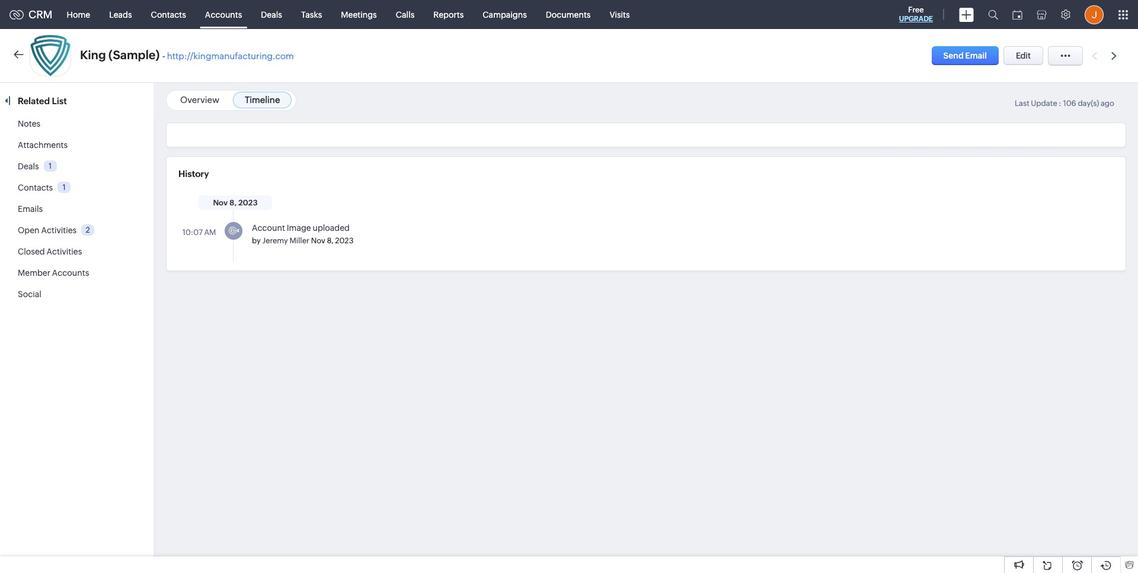 Task type: vqa. For each thing, say whether or not it's contained in the screenshot.


Task type: locate. For each thing, give the bounding box(es) containing it.
2023
[[238, 199, 258, 207], [335, 237, 354, 245]]

0 vertical spatial accounts
[[205, 10, 242, 19]]

deals
[[261, 10, 282, 19], [18, 162, 39, 171]]

http://kingmanufacturing.com link
[[167, 51, 294, 61]]

1 horizontal spatial 8,
[[327, 237, 333, 245]]

calendar image
[[1012, 10, 1023, 19]]

1 down attachments
[[49, 162, 52, 171]]

accounts
[[205, 10, 242, 19], [52, 269, 89, 278]]

activities
[[41, 226, 77, 235], [47, 247, 82, 257]]

8,
[[229, 199, 237, 207], [327, 237, 333, 245]]

0 vertical spatial 8,
[[229, 199, 237, 207]]

activities up member accounts
[[47, 247, 82, 257]]

free
[[908, 5, 924, 14]]

nov 8, 2023
[[213, 199, 258, 207]]

0 horizontal spatial deals
[[18, 162, 39, 171]]

nov
[[213, 199, 228, 207], [311, 237, 325, 245]]

last update : 106 day(s) ago
[[1015, 99, 1114, 108]]

deals left tasks link
[[261, 10, 282, 19]]

1 vertical spatial deals
[[18, 162, 39, 171]]

1 vertical spatial 8,
[[327, 237, 333, 245]]

crm
[[28, 8, 53, 21]]

2023 up account
[[238, 199, 258, 207]]

contacts link up -
[[141, 0, 196, 29]]

nov down the uploaded
[[311, 237, 325, 245]]

1 horizontal spatial contacts
[[151, 10, 186, 19]]

next record image
[[1111, 52, 1119, 60]]

leads link
[[100, 0, 141, 29]]

1 vertical spatial nov
[[311, 237, 325, 245]]

jeremy
[[262, 237, 288, 245]]

history
[[178, 169, 209, 179]]

meetings link
[[332, 0, 386, 29]]

accounts link
[[196, 0, 252, 29]]

0 vertical spatial deals link
[[252, 0, 292, 29]]

calls
[[396, 10, 415, 19]]

member
[[18, 269, 50, 278]]

social
[[18, 290, 41, 299]]

contacts up -
[[151, 10, 186, 19]]

related list
[[18, 96, 69, 106]]

1
[[49, 162, 52, 171], [63, 183, 66, 192]]

nov up "am"
[[213, 199, 228, 207]]

0 vertical spatial deals
[[261, 10, 282, 19]]

1 vertical spatial contacts
[[18, 183, 53, 193]]

0 vertical spatial contacts
[[151, 10, 186, 19]]

leads
[[109, 10, 132, 19]]

deals down attachments
[[18, 162, 39, 171]]

1 horizontal spatial 1
[[63, 183, 66, 192]]

account
[[252, 223, 285, 233]]

nov inside account image uploaded by jeremy miller nov 8, 2023
[[311, 237, 325, 245]]

1 horizontal spatial nov
[[311, 237, 325, 245]]

-
[[162, 51, 165, 61]]

free upgrade
[[899, 5, 933, 23]]

documents link
[[536, 0, 600, 29]]

accounts inside "link"
[[205, 10, 242, 19]]

0 horizontal spatial 1
[[49, 162, 52, 171]]

0 horizontal spatial accounts
[[52, 269, 89, 278]]

tasks link
[[292, 0, 332, 29]]

email
[[965, 51, 987, 60]]

accounts up http://kingmanufacturing.com
[[205, 10, 242, 19]]

0 vertical spatial activities
[[41, 226, 77, 235]]

deals link down attachments
[[18, 162, 39, 171]]

visits
[[610, 10, 630, 19]]

1 vertical spatial deals link
[[18, 162, 39, 171]]

1 horizontal spatial accounts
[[205, 10, 242, 19]]

1 for deals
[[49, 162, 52, 171]]

1 horizontal spatial deals
[[261, 10, 282, 19]]

deals link
[[252, 0, 292, 29], [18, 162, 39, 171]]

2023 down the uploaded
[[335, 237, 354, 245]]

meetings
[[341, 10, 377, 19]]

open
[[18, 226, 39, 235]]

0 horizontal spatial contacts
[[18, 183, 53, 193]]

0 vertical spatial contacts link
[[141, 0, 196, 29]]

related
[[18, 96, 50, 106]]

(sample)
[[108, 48, 160, 62]]

1 horizontal spatial contacts link
[[141, 0, 196, 29]]

notes link
[[18, 119, 40, 129]]

member accounts link
[[18, 269, 89, 278]]

accounts down closed activities
[[52, 269, 89, 278]]

1 up open activities
[[63, 183, 66, 192]]

1 horizontal spatial 2023
[[335, 237, 354, 245]]

0 vertical spatial 1
[[49, 162, 52, 171]]

contacts
[[151, 10, 186, 19], [18, 183, 53, 193]]

1 vertical spatial 2023
[[335, 237, 354, 245]]

am
[[204, 228, 216, 237]]

contacts link up emails link
[[18, 183, 53, 193]]

1 vertical spatial activities
[[47, 247, 82, 257]]

0 horizontal spatial 2023
[[238, 199, 258, 207]]

profile image
[[1085, 5, 1104, 24]]

king
[[80, 48, 106, 62]]

contacts up emails link
[[18, 183, 53, 193]]

1 vertical spatial 1
[[63, 183, 66, 192]]

0 vertical spatial nov
[[213, 199, 228, 207]]

account image uploaded by jeremy miller nov 8, 2023
[[252, 223, 354, 245]]

activities up closed activities
[[41, 226, 77, 235]]

social link
[[18, 290, 41, 299]]

deals link left 'tasks'
[[252, 0, 292, 29]]

activities for open activities
[[41, 226, 77, 235]]

contacts link
[[141, 0, 196, 29], [18, 183, 53, 193]]

list
[[52, 96, 67, 106]]

1 vertical spatial contacts link
[[18, 183, 53, 193]]

reports
[[433, 10, 464, 19]]

home link
[[57, 0, 100, 29]]

timeline link
[[245, 95, 280, 105]]



Task type: describe. For each thing, give the bounding box(es) containing it.
1 vertical spatial accounts
[[52, 269, 89, 278]]

0 horizontal spatial nov
[[213, 199, 228, 207]]

by
[[252, 237, 261, 245]]

uploaded
[[313, 223, 350, 233]]

visits link
[[600, 0, 639, 29]]

upgrade
[[899, 15, 933, 23]]

send email
[[943, 51, 987, 60]]

emails link
[[18, 205, 43, 214]]

update
[[1031, 99, 1057, 108]]

attachments link
[[18, 140, 68, 150]]

0 horizontal spatial 8,
[[229, 199, 237, 207]]

miller
[[290, 237, 309, 245]]

2023 inside account image uploaded by jeremy miller nov 8, 2023
[[335, 237, 354, 245]]

campaigns link
[[473, 0, 536, 29]]

overview
[[180, 95, 219, 105]]

logo image
[[9, 10, 24, 19]]

106
[[1063, 99, 1076, 108]]

previous record image
[[1092, 52, 1097, 60]]

8, inside account image uploaded by jeremy miller nov 8, 2023
[[327, 237, 333, 245]]

day(s)
[[1078, 99, 1099, 108]]

10:07 am
[[182, 228, 216, 237]]

overview link
[[180, 95, 219, 105]]

notes
[[18, 119, 40, 129]]

0 horizontal spatial contacts link
[[18, 183, 53, 193]]

0 horizontal spatial deals link
[[18, 162, 39, 171]]

tasks
[[301, 10, 322, 19]]

campaigns
[[483, 10, 527, 19]]

create menu image
[[959, 7, 974, 22]]

edit button
[[1004, 46, 1043, 65]]

profile element
[[1078, 0, 1111, 29]]

home
[[67, 10, 90, 19]]

timeline
[[245, 95, 280, 105]]

reports link
[[424, 0, 473, 29]]

1 horizontal spatial deals link
[[252, 0, 292, 29]]

closed
[[18, 247, 45, 257]]

search image
[[988, 9, 998, 20]]

create menu element
[[952, 0, 981, 29]]

2
[[86, 226, 90, 235]]

send email button
[[932, 46, 999, 65]]

10:07
[[182, 228, 203, 237]]

http://kingmanufacturing.com
[[167, 51, 294, 61]]

closed activities link
[[18, 247, 82, 257]]

open activities
[[18, 226, 77, 235]]

activities for closed activities
[[47, 247, 82, 257]]

1 for contacts
[[63, 183, 66, 192]]

last
[[1015, 99, 1030, 108]]

edit
[[1016, 51, 1031, 60]]

crm link
[[9, 8, 53, 21]]

open activities link
[[18, 226, 77, 235]]

search element
[[981, 0, 1005, 29]]

documents
[[546, 10, 591, 19]]

member accounts
[[18, 269, 89, 278]]

image
[[287, 223, 311, 233]]

0 vertical spatial 2023
[[238, 199, 258, 207]]

send
[[943, 51, 964, 60]]

emails
[[18, 205, 43, 214]]

closed activities
[[18, 247, 82, 257]]

:
[[1059, 99, 1062, 108]]

ago
[[1101, 99, 1114, 108]]

king (sample) - http://kingmanufacturing.com
[[80, 48, 294, 62]]

attachments
[[18, 140, 68, 150]]

calls link
[[386, 0, 424, 29]]



